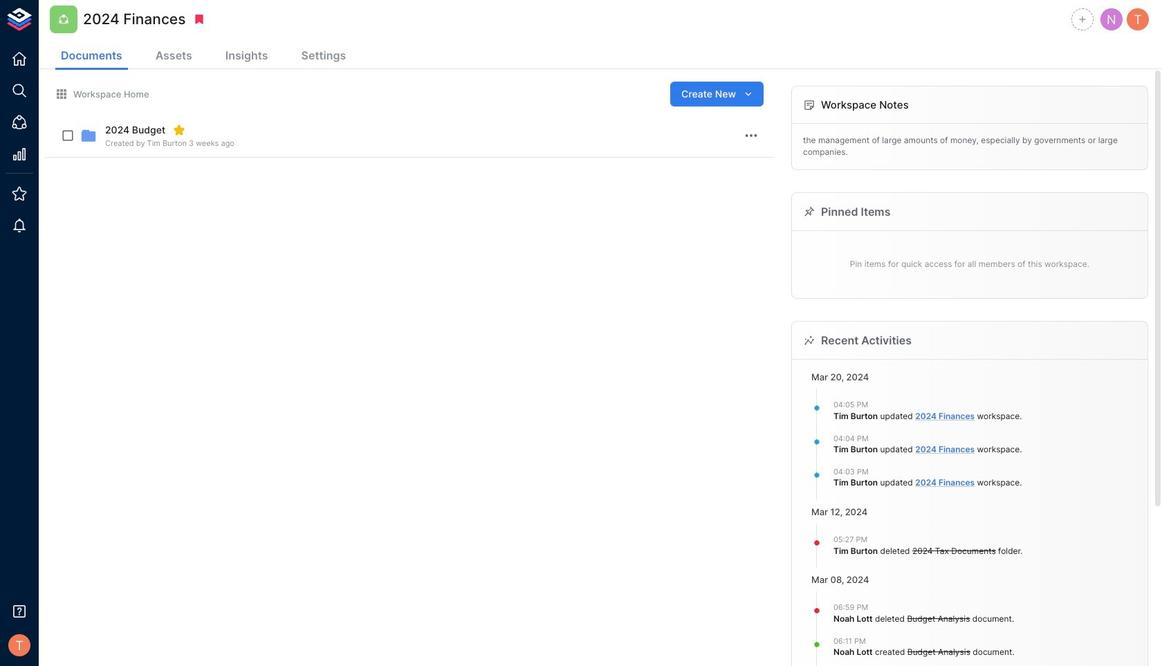 Task type: vqa. For each thing, say whether or not it's contained in the screenshot.
remove bookmark Image in the left top of the page
yes



Task type: locate. For each thing, give the bounding box(es) containing it.
remove bookmark image
[[193, 13, 206, 26]]

remove favorite image
[[173, 124, 186, 136]]



